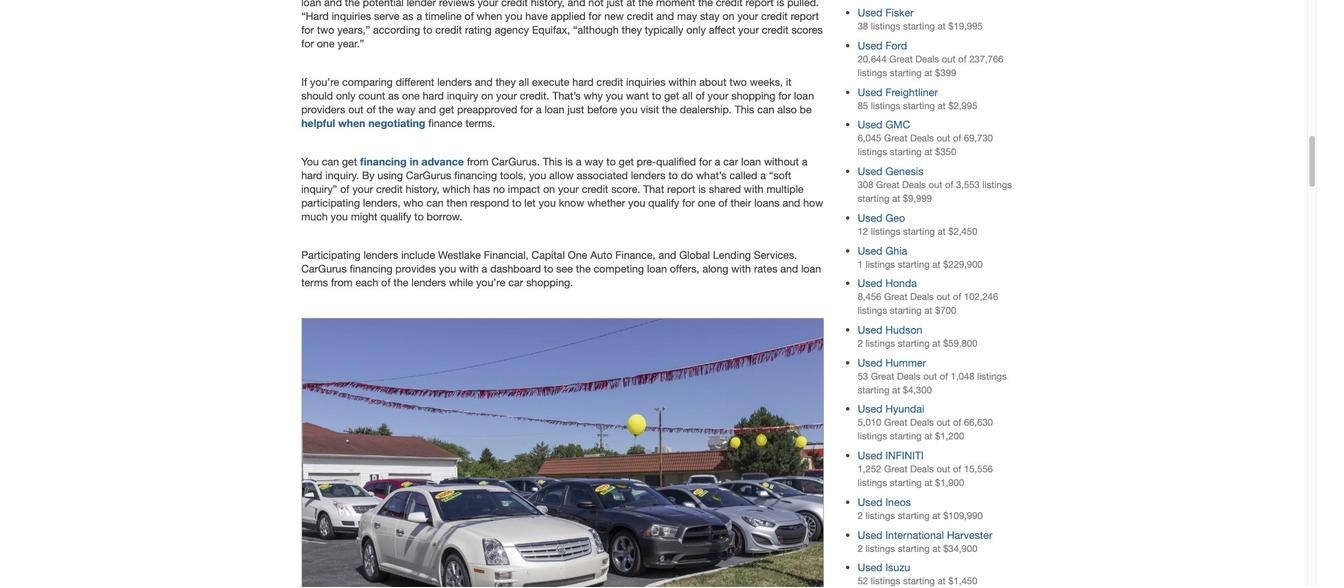 Task type: locate. For each thing, give the bounding box(es) containing it.
hard
[[572, 75, 594, 88], [423, 89, 444, 102], [301, 169, 322, 181]]

1 horizontal spatial can
[[426, 197, 444, 209]]

you're
[[310, 75, 339, 88], [476, 276, 505, 289]]

deals inside 53 great deals out of 1,048 listings starting at
[[897, 371, 921, 382]]

starting inside 8,456 great deals out of 102,246 listings starting at
[[890, 305, 922, 316]]

1 vertical spatial is
[[698, 183, 706, 195]]

0 vertical spatial car
[[723, 155, 738, 168]]

terms.
[[466, 117, 495, 129]]

2 used from the top
[[858, 39, 883, 51]]

gmc
[[886, 118, 910, 131]]

0 horizontal spatial qualify
[[380, 210, 411, 223]]

used left ineos
[[858, 496, 883, 508]]

2 2 from the top
[[858, 510, 863, 521]]

out inside 8,456 great deals out of 102,246 listings starting at
[[937, 291, 951, 302]]

on inside if you're comparing different lenders and they all execute hard credit inquiries within about two weeks, it should only count as one hard inquiry on your credit. that's why you want to get all of your shopping for loan providers out of the way and get preapproved for a loan just before you visit the dealership. this can also be helpful when negotiating finance terms.
[[481, 89, 493, 102]]

know
[[559, 197, 584, 209]]

13 used from the top
[[858, 496, 883, 508]]

used ghia link
[[858, 244, 908, 257]]

15 used from the top
[[858, 561, 883, 574]]

deals inside 20,644 great deals out of 237,766 listings starting at
[[916, 53, 939, 64]]

with down called
[[744, 183, 764, 195]]

listings down 5,010
[[858, 431, 887, 442]]

out up $350
[[937, 133, 951, 144]]

2 vertical spatial can
[[426, 197, 444, 209]]

used up the 8,456 at right
[[858, 277, 883, 289]]

deals inside 5,010 great deals out of 66,630 listings starting at
[[910, 417, 934, 428]]

$229,900
[[943, 259, 983, 270]]

1 used from the top
[[858, 6, 883, 19]]

loan
[[794, 89, 814, 102], [545, 103, 565, 115], [741, 155, 761, 168], [647, 263, 667, 275], [801, 263, 821, 275]]

car inside from cargurus. this is a way to get pre-qualified for a car loan without a hard inquiry. by using cargurus financing tools, you allow associated lenders to do what's called a "soft inquiry" of your credit history, which has no impact on your credit score. that report is shared with multiple participating lenders, who can then respond to let you know whether you qualify for one of their loans and how much you might qualify to borrow.
[[723, 155, 738, 168]]

great down used hyundai
[[884, 417, 908, 428]]

comparing
[[342, 75, 393, 88]]

at inside 53 great deals out of 1,048 listings starting at
[[892, 384, 900, 395]]

hard up why at the left
[[572, 75, 594, 88]]

0 horizontal spatial all
[[519, 75, 529, 88]]

2 horizontal spatial hard
[[572, 75, 594, 88]]

finance,
[[616, 249, 656, 261]]

7 used from the top
[[858, 244, 883, 257]]

used ghia 1 listings starting at $229,900
[[858, 244, 983, 270]]

starting up freightliner
[[890, 67, 922, 78]]

out for used infiniti
[[937, 464, 951, 475]]

rates
[[754, 263, 778, 275]]

0 vertical spatial 2
[[858, 338, 863, 349]]

one inside from cargurus. this is a way to get pre-qualified for a car loan without a hard inquiry. by using cargurus financing tools, you allow associated lenders to do what's called a "soft inquiry" of your credit history, which has no impact on your credit score. that report is shared with multiple participating lenders, who can then respond to let you know whether you qualify for one of their loans and how much you might qualify to borrow.
[[698, 197, 716, 209]]

1 2 from the top
[[858, 338, 863, 349]]

way up the associated
[[585, 155, 604, 168]]

starting inside 6,045 great deals out of 69,730 listings starting at
[[890, 147, 922, 158]]

qualified
[[656, 155, 696, 168]]

one down shared
[[698, 197, 716, 209]]

deals inside 308 great deals out of 3,553 listings starting at
[[902, 179, 926, 190]]

deals up $399 on the right top of page
[[916, 53, 939, 64]]

at up used international harvester link
[[932, 510, 941, 521]]

starting inside 5,010 great deals out of 66,630 listings starting at
[[890, 431, 922, 442]]

cargurus
[[406, 169, 451, 181], [301, 263, 347, 275]]

3 used from the top
[[858, 86, 883, 98]]

used up 20,644
[[858, 39, 883, 51]]

can down shopping
[[757, 103, 775, 115]]

geo
[[886, 211, 905, 224]]

12 used from the top
[[858, 449, 883, 462]]

helpful
[[301, 117, 335, 129]]

at inside used international harvester 2 listings starting at $34,900
[[932, 543, 941, 554]]

0 horizontal spatial way
[[397, 103, 416, 115]]

deals for used genesis
[[902, 179, 926, 190]]

starting inside used geo 12 listings starting at $2,450
[[903, 226, 935, 237]]

listings down used ineos link
[[866, 510, 895, 521]]

inquiries
[[626, 75, 666, 88]]

2 vertical spatial financing
[[350, 263, 393, 275]]

way
[[397, 103, 416, 115], [585, 155, 604, 168]]

harvester
[[947, 529, 993, 541]]

history,
[[406, 183, 440, 195]]

0 horizontal spatial on
[[481, 89, 493, 102]]

1 vertical spatial cargurus
[[301, 263, 347, 275]]

at left $1,200 at the bottom
[[925, 431, 933, 442]]

great down the ford
[[890, 53, 913, 64]]

you're inside if you're comparing different lenders and they all execute hard credit inquiries within about two weeks, it should only count as one hard inquiry on your credit. that's why you want to get all of your shopping for loan providers out of the way and get preapproved for a loan just before you visit the dealership. this can also be helpful when negotiating finance terms.
[[310, 75, 339, 88]]

financial,
[[484, 249, 529, 261]]

to inside 'participating lenders include westlake financial, capital one auto finance, and global lending services. cargurus financing provides you with a dashboard to see the competing loan offers, along with rates and loan terms from each of the lenders while you're car shopping.'
[[544, 263, 553, 275]]

whether
[[587, 197, 625, 209]]

great for hyundai
[[884, 417, 908, 428]]

for down report in the right of the page
[[682, 197, 695, 209]]

see
[[556, 263, 573, 275]]

1 vertical spatial one
[[698, 197, 716, 209]]

advance
[[422, 155, 464, 168]]

to
[[652, 89, 661, 102], [607, 155, 616, 168], [669, 169, 678, 181], [512, 197, 522, 209], [414, 210, 424, 223], [544, 263, 553, 275]]

multiple
[[767, 183, 804, 195]]

0 vertical spatial can
[[757, 103, 775, 115]]

report
[[667, 183, 695, 195]]

1 horizontal spatial way
[[585, 155, 604, 168]]

listings inside 1,252 great deals out of 15,556 listings starting at
[[858, 477, 887, 488]]

great inside 8,456 great deals out of 102,246 listings starting at
[[884, 291, 908, 302]]

2
[[858, 338, 863, 349], [858, 510, 863, 521], [858, 543, 863, 554]]

used honda
[[858, 277, 917, 289]]

0 horizontal spatial car
[[508, 276, 523, 289]]

what's
[[696, 169, 727, 181]]

deals for used infiniti
[[910, 464, 934, 475]]

listings down used fisker link
[[871, 21, 901, 32]]

global
[[679, 249, 710, 261]]

from up has
[[467, 155, 489, 168]]

why
[[584, 89, 603, 102]]

you down participating
[[331, 210, 348, 223]]

used for used geo 12 listings starting at $2,450
[[858, 211, 883, 224]]

0 vertical spatial this
[[735, 103, 754, 115]]

and down services.
[[780, 263, 798, 275]]

pre-
[[637, 155, 656, 168]]

0 vertical spatial on
[[481, 89, 493, 102]]

credit.
[[520, 89, 550, 102]]

listings down used geo link
[[871, 226, 901, 237]]

5 used from the top
[[858, 165, 883, 177]]

14 used from the top
[[858, 529, 883, 541]]

financing up each
[[350, 263, 393, 275]]

0 vertical spatial hard
[[572, 75, 594, 88]]

out inside if you're comparing different lenders and they all execute hard credit inquiries within about two weeks, it should only count as one hard inquiry on your credit. that's why you want to get all of your shopping for loan providers out of the way and get preapproved for a loan just before you visit the dealership. this can also be helpful when negotiating finance terms.
[[348, 103, 364, 115]]

starting down 53
[[858, 384, 890, 395]]

used for used freightliner 85 listings starting at $2,995
[[858, 86, 883, 98]]

lenders up each
[[364, 249, 398, 261]]

2 up used isuzu link
[[858, 543, 863, 554]]

used inside used ineos 2 listings starting at $109,990
[[858, 496, 883, 508]]

at inside 308 great deals out of 3,553 listings starting at
[[892, 193, 900, 204]]

1 vertical spatial hard
[[423, 89, 444, 102]]

listings down 20,644
[[858, 67, 887, 78]]

no
[[493, 183, 505, 195]]

listings inside used freightliner 85 listings starting at $2,995
[[871, 100, 901, 111]]

1 horizontal spatial you're
[[476, 276, 505, 289]]

car inside 'participating lenders include westlake financial, capital one auto finance, and global lending services. cargurus financing provides you with a dashboard to see the competing loan offers, along with rates and loan terms from each of the lenders while you're car shopping.'
[[508, 276, 523, 289]]

listings up used isuzu link
[[866, 543, 895, 554]]

cargurus up history,
[[406, 169, 451, 181]]

used for used honda
[[858, 277, 883, 289]]

at inside used freightliner 85 listings starting at $2,995
[[938, 100, 946, 111]]

out inside 5,010 great deals out of 66,630 listings starting at
[[937, 417, 951, 428]]

3 2 from the top
[[858, 543, 863, 554]]

0 vertical spatial cargurus
[[406, 169, 451, 181]]

at inside used ghia 1 listings starting at $229,900
[[932, 259, 941, 270]]

starting inside 308 great deals out of 3,553 listings starting at
[[858, 193, 890, 204]]

with inside from cargurus. this is a way to get pre-qualified for a car loan without a hard inquiry. by using cargurus financing tools, you allow associated lenders to do what's called a "soft inquiry" of your credit history, which has no impact on your credit score. that report is shared with multiple participating lenders, who can then respond to let you know whether you qualify for one of their loans and how much you might qualify to borrow.
[[744, 183, 764, 195]]

get up inquiry.
[[342, 155, 357, 168]]

get down "within"
[[664, 89, 679, 102]]

1 horizontal spatial cargurus
[[406, 169, 451, 181]]

out inside 308 great deals out of 3,553 listings starting at
[[929, 179, 943, 190]]

qualify down lenders,
[[380, 210, 411, 223]]

used inside used international harvester 2 listings starting at $34,900
[[858, 529, 883, 541]]

before
[[587, 103, 617, 115]]

1 horizontal spatial this
[[735, 103, 754, 115]]

used for used hummer
[[858, 356, 883, 369]]

2 for used ineos
[[858, 510, 863, 521]]

from
[[467, 155, 489, 168], [331, 276, 353, 289]]

listings down used freightliner link
[[871, 100, 901, 111]]

out for used genesis
[[929, 179, 943, 190]]

great inside 5,010 great deals out of 66,630 listings starting at
[[884, 417, 908, 428]]

$2,995
[[949, 100, 978, 111]]

your down "about"
[[708, 89, 729, 102]]

2 down used hudson link
[[858, 338, 863, 349]]

listings right 1,048
[[977, 371, 1007, 382]]

38
[[858, 21, 868, 32]]

out up $1,900
[[937, 464, 951, 475]]

0 horizontal spatial this
[[543, 155, 562, 168]]

of right each
[[381, 276, 391, 289]]

of inside 8,456 great deals out of 102,246 listings starting at
[[953, 291, 961, 302]]

starting up used ghia 1 listings starting at $229,900
[[903, 226, 935, 237]]

0 horizontal spatial you're
[[310, 75, 339, 88]]

within
[[669, 75, 696, 88]]

starting inside used fisker 38 listings starting at $19,995
[[903, 21, 935, 32]]

hard down you
[[301, 169, 322, 181]]

out up $4,300
[[924, 371, 937, 382]]

deals inside 1,252 great deals out of 15,556 listings starting at
[[910, 464, 934, 475]]

starting down international
[[898, 543, 930, 554]]

$1,900
[[935, 477, 964, 488]]

deals down hyundai
[[910, 417, 934, 428]]

listings down the 8,456 at right
[[858, 305, 887, 316]]

out inside 53 great deals out of 1,048 listings starting at
[[924, 371, 937, 382]]

0 vertical spatial from
[[467, 155, 489, 168]]

cargurus.
[[492, 155, 540, 168]]

one
[[402, 89, 420, 102], [698, 197, 716, 209]]

a up the what's
[[715, 155, 721, 168]]

at left $399 on the right top of page
[[925, 67, 933, 78]]

of
[[958, 53, 967, 64], [696, 89, 705, 102], [367, 103, 376, 115], [953, 133, 961, 144], [945, 179, 953, 190], [340, 183, 349, 195], [719, 197, 728, 209], [381, 276, 391, 289], [953, 291, 961, 302], [940, 371, 948, 382], [953, 417, 961, 428], [953, 464, 961, 475]]

used ineos 2 listings starting at $109,990
[[858, 496, 983, 521]]

deals inside 6,045 great deals out of 69,730 listings starting at
[[910, 133, 934, 144]]

to up "visit"
[[652, 89, 661, 102]]

out
[[942, 53, 956, 64], [348, 103, 364, 115], [937, 133, 951, 144], [929, 179, 943, 190], [937, 291, 951, 302], [924, 371, 937, 382], [937, 417, 951, 428], [937, 464, 951, 475]]

0 horizontal spatial from
[[331, 276, 353, 289]]

a down financial,
[[482, 263, 487, 275]]

freightliner
[[886, 86, 938, 98]]

great inside 53 great deals out of 1,048 listings starting at
[[871, 371, 894, 382]]

2 inside used ineos 2 listings starting at $109,990
[[858, 510, 863, 521]]

$2,450
[[949, 226, 978, 237]]

can inside from cargurus. this is a way to get pre-qualified for a car loan without a hard inquiry. by using cargurus financing tools, you allow associated lenders to do what's called a "soft inquiry" of your credit history, which has no impact on your credit score. that report is shared with multiple participating lenders, who can then respond to let you know whether you qualify for one of their loans and how much you might qualify to borrow.
[[426, 197, 444, 209]]

used up 1
[[858, 244, 883, 257]]

6 used from the top
[[858, 211, 883, 224]]

starting down 308
[[858, 193, 890, 204]]

the down the "provides"
[[394, 276, 408, 289]]

at left $2,995 at the top right
[[938, 100, 946, 111]]

deals down gmc
[[910, 133, 934, 144]]

at
[[938, 21, 946, 32], [925, 67, 933, 78], [938, 100, 946, 111], [925, 147, 933, 158], [892, 193, 900, 204], [938, 226, 946, 237], [932, 259, 941, 270], [925, 305, 933, 316], [932, 338, 941, 349], [892, 384, 900, 395], [925, 431, 933, 442], [925, 477, 933, 488], [932, 510, 941, 521], [932, 543, 941, 554], [938, 576, 946, 587]]

deals up $9,999
[[902, 179, 926, 190]]

as
[[388, 89, 399, 102]]

1 horizontal spatial one
[[698, 197, 716, 209]]

on up preapproved
[[481, 89, 493, 102]]

to left do
[[669, 169, 678, 181]]

a up the associated
[[576, 155, 582, 168]]

hard inside from cargurus. this is a way to get pre-qualified for a car loan without a hard inquiry. by using cargurus financing tools, you allow associated lenders to do what's called a "soft inquiry" of your credit history, which has no impact on your credit score. that report is shared with multiple participating lenders, who can then respond to let you know whether you qualify for one of their loans and how much you might qualify to borrow.
[[301, 169, 322, 181]]

you can get financing in advance
[[301, 155, 464, 168]]

used for used fisker 38 listings starting at $19,995
[[858, 6, 883, 19]]

a left "soft
[[760, 169, 766, 181]]

12
[[858, 226, 868, 237]]

10 used from the top
[[858, 356, 883, 369]]

deals inside 8,456 great deals out of 102,246 listings starting at
[[910, 291, 934, 302]]

is down the what's
[[698, 183, 706, 195]]

used genesis link
[[858, 165, 924, 177]]

called
[[730, 169, 758, 181]]

of left 1,048
[[940, 371, 948, 382]]

with
[[744, 183, 764, 195], [459, 263, 479, 275], [732, 263, 751, 275]]

of up $350
[[953, 133, 961, 144]]

great for ford
[[890, 53, 913, 64]]

much
[[301, 210, 328, 223]]

0 horizontal spatial one
[[402, 89, 420, 102]]

used inside used hudson 2 listings starting at $59,800
[[858, 323, 883, 336]]

listings inside used hudson 2 listings starting at $59,800
[[866, 338, 895, 349]]

from inside from cargurus. this is a way to get pre-qualified for a car loan without a hard inquiry. by using cargurus financing tools, you allow associated lenders to do what's called a "soft inquiry" of your credit history, which has no impact on your credit score. that report is shared with multiple participating lenders, who can then respond to let you know whether you qualify for one of their loans and how much you might qualify to borrow.
[[467, 155, 489, 168]]

hudson
[[886, 323, 923, 336]]

car up called
[[723, 155, 738, 168]]

do
[[681, 169, 693, 181]]

is up allow
[[565, 155, 573, 168]]

at inside used fisker 38 listings starting at $19,995
[[938, 21, 946, 32]]

used inside used geo 12 listings starting at $2,450
[[858, 211, 883, 224]]

69,730
[[964, 133, 993, 144]]

1,252 great deals out of 15,556 listings starting at
[[858, 464, 993, 488]]

1 horizontal spatial all
[[682, 89, 693, 102]]

used inside used ghia 1 listings starting at $229,900
[[858, 244, 883, 257]]

1 vertical spatial way
[[585, 155, 604, 168]]

1 vertical spatial 2
[[858, 510, 863, 521]]

from inside 'participating lenders include westlake financial, capital one auto finance, and global lending services. cargurus financing provides you with a dashboard to see the competing loan offers, along with rates and loan terms from each of the lenders while you're car shopping.'
[[331, 276, 353, 289]]

at up geo
[[892, 193, 900, 204]]

listings inside used isuzu 52 listings starting at $1,450
[[871, 576, 901, 587]]

1 horizontal spatial car
[[723, 155, 738, 168]]

1 vertical spatial qualify
[[380, 210, 411, 223]]

starting inside used freightliner 85 listings starting at $2,995
[[903, 100, 935, 111]]

to down who
[[414, 210, 424, 223]]

20,644
[[858, 53, 887, 64]]

ford
[[886, 39, 907, 51]]

starting up genesis
[[890, 147, 922, 158]]

qualify down that
[[648, 197, 679, 209]]

and
[[475, 75, 493, 88], [418, 103, 436, 115], [783, 197, 800, 209], [659, 249, 676, 261], [780, 263, 798, 275]]

2 vertical spatial 2
[[858, 543, 863, 554]]

1 vertical spatial on
[[543, 183, 555, 195]]

2 inside used hudson 2 listings starting at $59,800
[[858, 338, 863, 349]]

be
[[800, 103, 812, 115]]

financing inside from cargurus. this is a way to get pre-qualified for a car loan without a hard inquiry. by using cargurus financing tools, you allow associated lenders to do what's called a "soft inquiry" of your credit history, which has no impact on your credit score. that report is shared with multiple participating lenders, who can then respond to let you know whether you qualify for one of their loans and how much you might qualify to borrow.
[[454, 169, 497, 181]]

used for used genesis
[[858, 165, 883, 177]]

of inside 6,045 great deals out of 69,730 listings starting at
[[953, 133, 961, 144]]

1 vertical spatial you're
[[476, 276, 505, 289]]

of down shared
[[719, 197, 728, 209]]

1 horizontal spatial qualify
[[648, 197, 679, 209]]

20,644 great deals out of 237,766 listings starting at
[[858, 53, 1004, 78]]

1 vertical spatial this
[[543, 155, 562, 168]]

at left $1,900
[[925, 477, 933, 488]]

of down inquiry.
[[340, 183, 349, 195]]

the down as
[[379, 103, 394, 115]]

11 used from the top
[[858, 403, 883, 415]]

2 vertical spatial hard
[[301, 169, 322, 181]]

let
[[524, 197, 536, 209]]

0 horizontal spatial hard
[[301, 169, 322, 181]]

1 vertical spatial from
[[331, 276, 353, 289]]

used up 12 on the top right of page
[[858, 211, 883, 224]]

used for used ford
[[858, 39, 883, 51]]

and down multiple
[[783, 197, 800, 209]]

2 for used hudson
[[858, 338, 863, 349]]

4 used from the top
[[858, 118, 883, 131]]

listings inside used ineos 2 listings starting at $109,990
[[866, 510, 895, 521]]

used for used infiniti
[[858, 449, 883, 462]]

you up impact
[[529, 169, 546, 181]]

starting inside used hudson 2 listings starting at $59,800
[[898, 338, 930, 349]]

great down used hummer
[[871, 371, 894, 382]]

capital
[[532, 249, 565, 261]]

from left each
[[331, 276, 353, 289]]

1 horizontal spatial on
[[543, 183, 555, 195]]

this inside if you're comparing different lenders and they all execute hard credit inquiries within about two weeks, it should only count as one hard inquiry on your credit. that's why you want to get all of your shopping for loan providers out of the way and get preapproved for a loan just before you visit the dealership. this can also be helpful when negotiating finance terms.
[[735, 103, 754, 115]]

at left $350
[[925, 147, 933, 158]]

how
[[803, 197, 823, 209]]

from cargurus. this is a way to get pre-qualified for a car loan without a hard inquiry. by using cargurus financing tools, you allow associated lenders to do what's called a "soft inquiry" of your credit history, which has no impact on your credit score. that report is shared with multiple participating lenders, who can then respond to let you know whether you qualify for one of their loans and how much you might qualify to borrow.
[[301, 155, 823, 223]]

8,456 great deals out of 102,246 listings starting at
[[858, 291, 998, 316]]

credit up why at the left
[[597, 75, 623, 88]]

2 horizontal spatial can
[[757, 103, 775, 115]]

1 vertical spatial financing
[[454, 169, 497, 181]]

starting inside used international harvester 2 listings starting at $34,900
[[898, 543, 930, 554]]

and up "offers,"
[[659, 249, 676, 261]]

at inside 6,045 great deals out of 69,730 listings starting at
[[925, 147, 933, 158]]

1 vertical spatial all
[[682, 89, 693, 102]]

1 vertical spatial can
[[322, 155, 339, 168]]

great inside 20,644 great deals out of 237,766 listings starting at
[[890, 53, 913, 64]]

out up $9,999
[[929, 179, 943, 190]]

car
[[723, 155, 738, 168], [508, 276, 523, 289]]

out up $399 on the right top of page
[[942, 53, 956, 64]]

0 horizontal spatial cargurus
[[301, 263, 347, 275]]

great inside 6,045 great deals out of 69,730 listings starting at
[[884, 133, 908, 144]]

great down honda
[[884, 291, 908, 302]]

this up allow
[[543, 155, 562, 168]]

1 horizontal spatial from
[[467, 155, 489, 168]]

1 vertical spatial car
[[508, 276, 523, 289]]

at inside 8,456 great deals out of 102,246 listings starting at
[[925, 305, 933, 316]]

lenders inside if you're comparing different lenders and they all execute hard credit inquiries within about two weeks, it should only count as one hard inquiry on your credit. that's why you want to get all of your shopping for loan providers out of the way and get preapproved for a loan just before you visit the dealership. this can also be helpful when negotiating finance terms.
[[437, 75, 472, 88]]

listings inside 5,010 great deals out of 66,630 listings starting at
[[858, 431, 887, 442]]

about
[[699, 75, 727, 88]]

out inside 6,045 great deals out of 69,730 listings starting at
[[937, 133, 951, 144]]

used hyundai link
[[858, 403, 925, 415]]

0 vertical spatial qualify
[[648, 197, 679, 209]]

5,010
[[858, 417, 882, 428]]

used isuzu 52 listings starting at $1,450
[[858, 561, 978, 587]]

great for genesis
[[876, 179, 900, 190]]

used for used ghia 1 listings starting at $229,900
[[858, 244, 883, 257]]

0 horizontal spatial is
[[565, 155, 573, 168]]

a
[[536, 103, 542, 115], [576, 155, 582, 168], [715, 155, 721, 168], [802, 155, 808, 168], [760, 169, 766, 181], [482, 263, 487, 275]]

if you're comparing different lenders and they all execute hard credit inquiries within about two weeks, it should only count as one hard inquiry on your credit. that's why you want to get all of your shopping for loan providers out of the way and get preapproved for a loan just before you visit the dealership. this can also be helpful when negotiating finance terms.
[[301, 75, 814, 129]]

$4,300
[[903, 384, 932, 395]]

of inside 1,252 great deals out of 15,556 listings starting at
[[953, 464, 961, 475]]

deals down "infiniti"
[[910, 464, 934, 475]]

loan inside from cargurus. this is a way to get pre-qualified for a car loan without a hard inquiry. by using cargurus financing tools, you allow associated lenders to do what's called a "soft inquiry" of your credit history, which has no impact on your credit score. that report is shared with multiple participating lenders, who can then respond to let you know whether you qualify for one of their loans and how much you might qualify to borrow.
[[741, 155, 761, 168]]

0 vertical spatial one
[[402, 89, 420, 102]]

9 used from the top
[[858, 323, 883, 336]]

0 vertical spatial way
[[397, 103, 416, 115]]

preapproved
[[457, 103, 517, 115]]

8 used from the top
[[858, 277, 883, 289]]

at left $19,995
[[938, 21, 946, 32]]

used inside used isuzu 52 listings starting at $1,450
[[858, 561, 883, 574]]

can inside if you're comparing different lenders and they all execute hard credit inquiries within about two weeks, it should only count as one hard inquiry on your credit. that's why you want to get all of your shopping for loan providers out of the way and get preapproved for a loan just before you visit the dealership. this can also be helpful when negotiating finance terms.
[[757, 103, 775, 115]]

0 vertical spatial you're
[[310, 75, 339, 88]]

only
[[336, 89, 356, 102]]

westlake
[[438, 249, 481, 261]]



Task type: vqa. For each thing, say whether or not it's contained in the screenshot.
1st GREAT DEAL
no



Task type: describe. For each thing, give the bounding box(es) containing it.
out for used ford
[[942, 53, 956, 64]]

listings inside used international harvester 2 listings starting at $34,900
[[866, 543, 895, 554]]

credit down the associated
[[582, 183, 608, 195]]

deals for used gmc
[[910, 133, 934, 144]]

used hummer
[[858, 356, 926, 369]]

53 great deals out of 1,048 listings starting at
[[858, 371, 1007, 395]]

15,556
[[964, 464, 993, 475]]

execute
[[532, 75, 570, 88]]

a right without
[[802, 155, 808, 168]]

a inside 'participating lenders include westlake financial, capital one auto finance, and global lending services. cargurus financing provides you with a dashboard to see the competing loan offers, along with rates and loan terms from each of the lenders while you're car shopping.'
[[482, 263, 487, 275]]

inquiry
[[447, 89, 478, 102]]

then
[[447, 197, 467, 209]]

of down count
[[367, 103, 376, 115]]

to left let
[[512, 197, 522, 209]]

used fisker link
[[858, 6, 914, 19]]

your down by
[[352, 183, 373, 195]]

lenders down the "provides"
[[411, 276, 446, 289]]

$19,995
[[949, 21, 983, 32]]

used for used ineos 2 listings starting at $109,990
[[858, 496, 883, 508]]

1
[[858, 259, 863, 270]]

at inside used isuzu 52 listings starting at $1,450
[[938, 576, 946, 587]]

starting inside 53 great deals out of 1,048 listings starting at
[[858, 384, 890, 395]]

listings inside 6,045 great deals out of 69,730 listings starting at
[[858, 147, 887, 158]]

you down want
[[620, 103, 638, 115]]

just
[[568, 103, 584, 115]]

a inside if you're comparing different lenders and they all execute hard credit inquiries within about two weeks, it should only count as one hard inquiry on your credit. that's why you want to get all of your shopping for loan providers out of the way and get preapproved for a loan just before you visit the dealership. this can also be helpful when negotiating finance terms.
[[536, 103, 542, 115]]

might
[[351, 210, 378, 223]]

to up the associated
[[607, 155, 616, 168]]

you
[[301, 155, 319, 168]]

at inside 1,252 great deals out of 15,556 listings starting at
[[925, 477, 933, 488]]

participating lenders include westlake financial, capital one auto finance, and global lending services. cargurus financing provides you with a dashboard to see the competing loan offers, along with rates and loan terms from each of the lenders while you're car shopping.
[[301, 249, 821, 289]]

lenders inside from cargurus. this is a way to get pre-qualified for a car loan without a hard inquiry. by using cargurus financing tools, you allow associated lenders to do what's called a "soft inquiry" of your credit history, which has no impact on your credit score. that report is shared with multiple participating lenders, who can then respond to let you know whether you qualify for one of their loans and how much you might qualify to borrow.
[[631, 169, 666, 181]]

your up know
[[558, 183, 579, 195]]

credit inside if you're comparing different lenders and they all execute hard credit inquiries within about two weeks, it should only count as one hard inquiry on your credit. that's why you want to get all of your shopping for loan providers out of the way and get preapproved for a loan just before you visit the dealership. this can also be helpful when negotiating finance terms.
[[597, 75, 623, 88]]

get up finance
[[439, 103, 454, 115]]

shopping
[[732, 89, 776, 102]]

used gmc link
[[858, 118, 910, 131]]

participating
[[301, 249, 361, 261]]

out for used gmc
[[937, 133, 951, 144]]

listings inside 8,456 great deals out of 102,246 listings starting at
[[858, 305, 887, 316]]

dealership.
[[680, 103, 732, 115]]

providers
[[301, 103, 345, 115]]

loan right rates
[[801, 263, 821, 275]]

listings inside 53 great deals out of 1,048 listings starting at
[[977, 371, 1007, 382]]

different
[[396, 75, 434, 88]]

listings inside used geo 12 listings starting at $2,450
[[871, 226, 901, 237]]

isuzu
[[886, 561, 910, 574]]

cargurus inside 'participating lenders include westlake financial, capital one auto finance, and global lending services. cargurus financing provides you with a dashboard to see the competing loan offers, along with rates and loan terms from each of the lenders while you're car shopping.'
[[301, 263, 347, 275]]

that's
[[552, 89, 581, 102]]

participating
[[301, 197, 360, 209]]

at inside 5,010 great deals out of 66,630 listings starting at
[[925, 431, 933, 442]]

3,553
[[956, 179, 980, 190]]

with down lending
[[732, 263, 751, 275]]

and inside from cargurus. this is a way to get pre-qualified for a car loan without a hard inquiry. by using cargurus financing tools, you allow associated lenders to do what's called a "soft inquiry" of your credit history, which has no impact on your credit score. that report is shared with multiple participating lenders, who can then respond to let you know whether you qualify for one of their loans and how much you might qualify to borrow.
[[783, 197, 800, 209]]

used for used isuzu 52 listings starting at $1,450
[[858, 561, 883, 574]]

you right let
[[539, 197, 556, 209]]

without
[[764, 155, 799, 168]]

0 vertical spatial financing
[[360, 155, 407, 168]]

one inside if you're comparing different lenders and they all execute hard credit inquiries within about two weeks, it should only count as one hard inquiry on your credit. that's why you want to get all of your shopping for loan providers out of the way and get preapproved for a loan just before you visit the dealership. this can also be helpful when negotiating finance terms.
[[402, 89, 420, 102]]

52
[[858, 576, 868, 587]]

used genesis
[[858, 165, 924, 177]]

for down credit.
[[520, 103, 533, 115]]

deals for used honda
[[910, 291, 934, 302]]

deals for used ford
[[916, 53, 939, 64]]

dashboard
[[490, 263, 541, 275]]

when
[[338, 117, 366, 129]]

shopping.
[[526, 276, 573, 289]]

also
[[778, 103, 797, 115]]

$399
[[935, 67, 957, 78]]

this inside from cargurus. this is a way to get pre-qualified for a car loan without a hard inquiry. by using cargurus financing tools, you allow associated lenders to do what's called a "soft inquiry" of your credit history, which has no impact on your credit score. that report is shared with multiple participating lenders, who can then respond to let you know whether you qualify for one of their loans and how much you might qualify to borrow.
[[543, 155, 562, 168]]

cargurus inside from cargurus. this is a way to get pre-qualified for a car loan without a hard inquiry. by using cargurus financing tools, you allow associated lenders to do what's called a "soft inquiry" of your credit history, which has no impact on your credit score. that report is shared with multiple participating lenders, who can then respond to let you know whether you qualify for one of their loans and how much you might qualify to borrow.
[[406, 169, 451, 181]]

great for hummer
[[871, 371, 894, 382]]

services.
[[754, 249, 797, 261]]

$700
[[935, 305, 957, 316]]

way inside from cargurus. this is a way to get pre-qualified for a car loan without a hard inquiry. by using cargurus financing tools, you allow associated lenders to do what's called a "soft inquiry" of your credit history, which has no impact on your credit score. that report is shared with multiple participating lenders, who can then respond to let you know whether you qualify for one of their loans and how much you might qualify to borrow.
[[585, 155, 604, 168]]

starting inside 1,252 great deals out of 15,556 listings starting at
[[890, 477, 922, 488]]

great for honda
[[884, 291, 908, 302]]

used hyundai
[[858, 403, 925, 415]]

tools,
[[500, 169, 526, 181]]

genesis
[[886, 165, 924, 177]]

starting inside 20,644 great deals out of 237,766 listings starting at
[[890, 67, 922, 78]]

great for infiniti
[[884, 464, 908, 475]]

$1,200
[[935, 431, 964, 442]]

provides
[[396, 263, 436, 275]]

$109,990
[[943, 510, 983, 521]]

for up the what's
[[699, 155, 712, 168]]

who
[[404, 197, 424, 209]]

weeks,
[[750, 75, 783, 88]]

used international harvester link
[[858, 529, 993, 541]]

how much is my car worth-pic-8720915528760084618-1600x1200 image
[[301, 318, 824, 587]]

get inside from cargurus. this is a way to get pre-qualified for a car loan without a hard inquiry. by using cargurus financing tools, you allow associated lenders to do what's called a "soft inquiry" of your credit history, which has no impact on your credit score. that report is shared with multiple participating lenders, who can then respond to let you know whether you qualify for one of their loans and how much you might qualify to borrow.
[[619, 155, 634, 168]]

you up before at the left of page
[[606, 89, 623, 102]]

used for used gmc
[[858, 118, 883, 131]]

at inside used ineos 2 listings starting at $109,990
[[932, 510, 941, 521]]

used geo 12 listings starting at $2,450
[[858, 211, 978, 237]]

starting inside used ineos 2 listings starting at $109,990
[[898, 510, 930, 521]]

for up also
[[779, 89, 791, 102]]

out for used hummer
[[924, 371, 937, 382]]

used hummer link
[[858, 356, 926, 369]]

with up while
[[459, 263, 479, 275]]

listings inside used fisker 38 listings starting at $19,995
[[871, 21, 901, 32]]

deals for used hyundai
[[910, 417, 934, 428]]

loan up be
[[794, 89, 814, 102]]

$9,999
[[903, 193, 932, 204]]

the down 'one'
[[576, 263, 591, 275]]

used international harvester 2 listings starting at $34,900
[[858, 529, 993, 554]]

at inside 20,644 great deals out of 237,766 listings starting at
[[925, 67, 933, 78]]

to inside if you're comparing different lenders and they all execute hard credit inquiries within about two weeks, it should only count as one hard inquiry on your credit. that's why you want to get all of your shopping for loan providers out of the way and get preapproved for a loan just before you visit the dealership. this can also be helpful when negotiating finance terms.
[[652, 89, 661, 102]]

used ineos link
[[858, 496, 911, 508]]

loan down that's
[[545, 103, 565, 115]]

1 horizontal spatial hard
[[423, 89, 444, 102]]

used fisker 38 listings starting at $19,995
[[858, 6, 983, 32]]

terms
[[301, 276, 328, 289]]

financing inside 'participating lenders include westlake financial, capital one auto finance, and global lending services. cargurus financing provides you with a dashboard to see the competing loan offers, along with rates and loan terms from each of the lenders while you're car shopping.'
[[350, 263, 393, 275]]

helpful when negotiating link
[[301, 117, 425, 129]]

used for used international harvester 2 listings starting at $34,900
[[858, 529, 883, 541]]

you down score.
[[628, 197, 646, 209]]

you're inside 'participating lenders include westlake financial, capital one auto finance, and global lending services. cargurus financing provides you with a dashboard to see the competing loan offers, along with rates and loan terms from each of the lenders while you're car shopping.'
[[476, 276, 505, 289]]

1,048
[[951, 371, 975, 382]]

listings inside used ghia 1 listings starting at $229,900
[[866, 259, 895, 270]]

deals for used hummer
[[897, 371, 921, 382]]

of inside 5,010 great deals out of 66,630 listings starting at
[[953, 417, 961, 428]]

borrow.
[[427, 210, 462, 223]]

$1,450
[[949, 576, 978, 587]]

fisker
[[886, 6, 914, 19]]

shared
[[709, 183, 741, 195]]

loan down finance,
[[647, 263, 667, 275]]

of inside 20,644 great deals out of 237,766 listings starting at
[[958, 53, 967, 64]]

of inside 308 great deals out of 3,553 listings starting at
[[945, 179, 953, 190]]

237,766
[[969, 53, 1004, 64]]

negotiating
[[368, 117, 425, 129]]

finance
[[428, 117, 463, 129]]

along
[[703, 263, 729, 275]]

of inside 'participating lenders include westlake financial, capital one auto finance, and global lending services. cargurus financing provides you with a dashboard to see the competing loan offers, along with rates and loan terms from each of the lenders while you're car shopping.'
[[381, 276, 391, 289]]

that
[[643, 183, 664, 195]]

used for used hudson 2 listings starting at $59,800
[[858, 323, 883, 336]]

1 horizontal spatial is
[[698, 183, 706, 195]]

8,456
[[858, 291, 882, 302]]

starting inside used isuzu 52 listings starting at $1,450
[[903, 576, 935, 587]]

your down they
[[496, 89, 517, 102]]

308
[[858, 179, 874, 190]]

2 inside used international harvester 2 listings starting at $34,900
[[858, 543, 863, 554]]

you inside 'participating lenders include westlake financial, capital one auto finance, and global lending services. cargurus financing provides you with a dashboard to see the competing loan offers, along with rates and loan terms from each of the lenders while you're car shopping.'
[[439, 263, 456, 275]]

of up the dealership.
[[696, 89, 705, 102]]

0 vertical spatial all
[[519, 75, 529, 88]]

of inside 53 great deals out of 1,048 listings starting at
[[940, 371, 948, 382]]

used freightliner 85 listings starting at $2,995
[[858, 86, 978, 111]]

credit down using
[[376, 183, 403, 195]]

6,045 great deals out of 69,730 listings starting at
[[858, 133, 993, 158]]

at inside used geo 12 listings starting at $2,450
[[938, 226, 946, 237]]

way inside if you're comparing different lenders and they all execute hard credit inquiries within about two weeks, it should only count as one hard inquiry on your credit. that's why you want to get all of your shopping for loan providers out of the way and get preapproved for a loan just before you visit the dealership. this can also be helpful when negotiating finance terms.
[[397, 103, 416, 115]]

used gmc
[[858, 118, 910, 131]]

and up finance
[[418, 103, 436, 115]]

used ford
[[858, 39, 907, 51]]

great for gmc
[[884, 133, 908, 144]]

used ford link
[[858, 39, 907, 51]]

0 horizontal spatial can
[[322, 155, 339, 168]]

listings inside 20,644 great deals out of 237,766 listings starting at
[[858, 67, 887, 78]]

competing
[[594, 263, 644, 275]]

on inside from cargurus. this is a way to get pre-qualified for a car loan without a hard inquiry. by using cargurus financing tools, you allow associated lenders to do what's called a "soft inquiry" of your credit history, which has no impact on your credit score. that report is shared with multiple participating lenders, who can then respond to let you know whether you qualify for one of their loans and how much you might qualify to borrow.
[[543, 183, 555, 195]]

at inside used hudson 2 listings starting at $59,800
[[932, 338, 941, 349]]

used infiniti
[[858, 449, 924, 462]]

0 vertical spatial is
[[565, 155, 573, 168]]

out for used honda
[[937, 291, 951, 302]]

starting inside used ghia 1 listings starting at $229,900
[[898, 259, 930, 270]]

used for used hyundai
[[858, 403, 883, 415]]

has
[[473, 183, 490, 195]]

hummer
[[886, 356, 926, 369]]

$350
[[935, 147, 957, 158]]

while
[[449, 276, 473, 289]]

out for used hyundai
[[937, 417, 951, 428]]

and left they
[[475, 75, 493, 88]]

listings inside 308 great deals out of 3,553 listings starting at
[[983, 179, 1012, 190]]

the right "visit"
[[662, 103, 677, 115]]

1,252
[[858, 464, 882, 475]]

used isuzu link
[[858, 561, 910, 574]]

used honda link
[[858, 277, 917, 289]]



